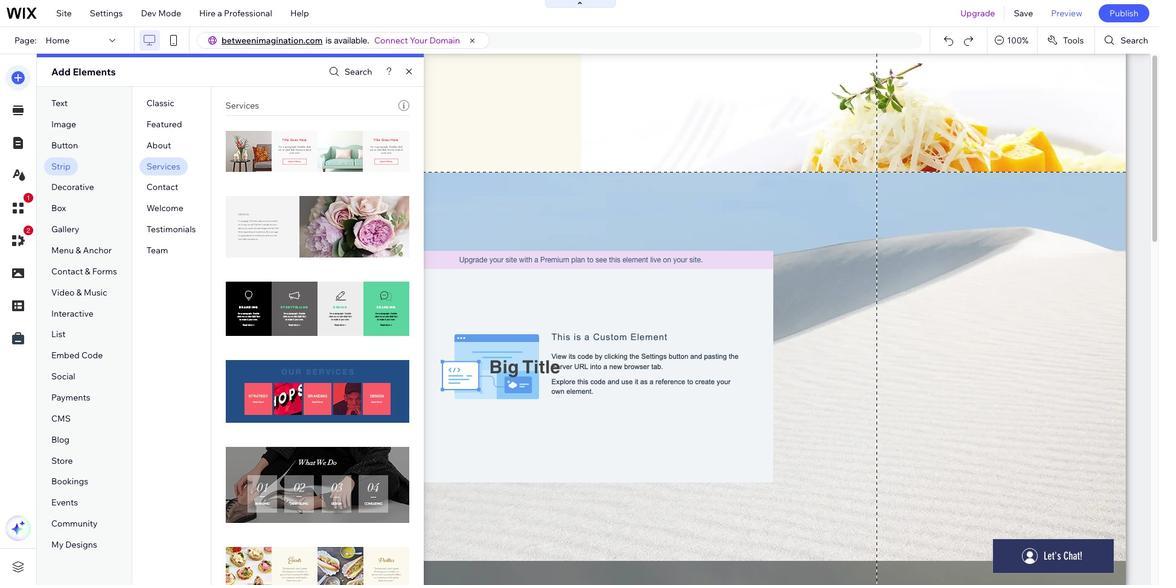 Task type: locate. For each thing, give the bounding box(es) containing it.
search down the publish button
[[1121, 35, 1148, 46]]

hire
[[199, 8, 216, 19]]

0 vertical spatial &
[[76, 245, 81, 256]]

2 vertical spatial &
[[76, 287, 82, 298]]

search button
[[1095, 27, 1159, 54], [326, 63, 372, 81]]

1 vertical spatial search button
[[326, 63, 372, 81]]

contact up video
[[51, 266, 83, 277]]

& for contact
[[85, 266, 90, 277]]

& right menu
[[76, 245, 81, 256]]

0 vertical spatial search button
[[1095, 27, 1159, 54]]

1 horizontal spatial contact
[[147, 182, 178, 193]]

search down available.
[[345, 66, 372, 77]]

2 button
[[5, 226, 33, 254]]

contact
[[147, 182, 178, 193], [51, 266, 83, 277]]

is available. connect your domain
[[326, 35, 460, 46]]

& left forms at left
[[85, 266, 90, 277]]

your
[[410, 35, 428, 46]]

0 vertical spatial contact
[[147, 182, 178, 193]]

social
[[51, 371, 75, 382]]

payments
[[51, 392, 90, 403]]

search button down the publish button
[[1095, 27, 1159, 54]]

save button
[[1005, 0, 1042, 27]]

forms
[[92, 266, 117, 277]]

connect
[[374, 35, 408, 46]]

0 horizontal spatial search button
[[326, 63, 372, 81]]

100% button
[[988, 27, 1037, 54]]

1 vertical spatial contact
[[51, 266, 83, 277]]

1 vertical spatial &
[[85, 266, 90, 277]]

designs
[[65, 540, 97, 551]]

add
[[51, 66, 71, 78]]

& for menu
[[76, 245, 81, 256]]

interactive
[[51, 308, 94, 319]]

0 vertical spatial services
[[225, 100, 259, 111]]

contact up welcome
[[147, 182, 178, 193]]

site
[[56, 8, 72, 19]]

betweenimagination.com
[[222, 35, 323, 46]]

blog
[[51, 435, 70, 445]]

search button down available.
[[326, 63, 372, 81]]

& right video
[[76, 287, 82, 298]]

&
[[76, 245, 81, 256], [85, 266, 90, 277], [76, 287, 82, 298]]

video
[[51, 287, 75, 298]]

embed code
[[51, 350, 103, 361]]

1 vertical spatial services
[[147, 161, 180, 172]]

services
[[225, 100, 259, 111], [147, 161, 180, 172]]

100%
[[1007, 35, 1029, 46]]

available.
[[334, 36, 369, 45]]

elements
[[73, 66, 116, 78]]

bookings
[[51, 477, 88, 487]]

image
[[51, 119, 76, 130]]

menu & anchor
[[51, 245, 112, 256]]

events
[[51, 498, 78, 509]]

tools
[[1063, 35, 1084, 46]]

professional
[[224, 8, 272, 19]]

save
[[1014, 8, 1033, 19]]

0 vertical spatial search
[[1121, 35, 1148, 46]]

1 horizontal spatial search button
[[1095, 27, 1159, 54]]

mode
[[158, 8, 181, 19]]

menu
[[51, 245, 74, 256]]

search
[[1121, 35, 1148, 46], [345, 66, 372, 77]]

preview
[[1051, 8, 1082, 19]]

0 horizontal spatial contact
[[51, 266, 83, 277]]

hire a professional
[[199, 8, 272, 19]]

decorative
[[51, 182, 94, 193]]

contact for contact
[[147, 182, 178, 193]]

1
[[27, 194, 30, 202]]

featured
[[147, 119, 182, 130]]

upgrade
[[960, 8, 995, 19]]

home
[[46, 35, 70, 46]]

music
[[84, 287, 107, 298]]

publish button
[[1099, 4, 1149, 22]]

1 vertical spatial search
[[345, 66, 372, 77]]



Task type: describe. For each thing, give the bounding box(es) containing it.
help
[[290, 8, 309, 19]]

video & music
[[51, 287, 107, 298]]

& for video
[[76, 287, 82, 298]]

anchor
[[83, 245, 112, 256]]

dev
[[141, 8, 156, 19]]

tools button
[[1038, 27, 1095, 54]]

1 horizontal spatial search
[[1121, 35, 1148, 46]]

team
[[147, 245, 168, 256]]

settings
[[90, 8, 123, 19]]

about
[[147, 140, 171, 151]]

a
[[218, 8, 222, 19]]

0 horizontal spatial services
[[147, 161, 180, 172]]

button
[[51, 140, 78, 151]]

welcome
[[147, 203, 183, 214]]

publish
[[1110, 8, 1139, 19]]

box
[[51, 203, 66, 214]]

contact & forms
[[51, 266, 117, 277]]

cms
[[51, 413, 71, 424]]

embed
[[51, 350, 80, 361]]

add elements
[[51, 66, 116, 78]]

my designs
[[51, 540, 97, 551]]

strip
[[51, 161, 71, 172]]

0 horizontal spatial search
[[345, 66, 372, 77]]

classic
[[147, 98, 174, 109]]

community
[[51, 519, 98, 530]]

preview button
[[1042, 0, 1091, 27]]

code
[[81, 350, 103, 361]]

1 horizontal spatial services
[[225, 100, 259, 111]]

is
[[326, 36, 332, 45]]

contact for contact & forms
[[51, 266, 83, 277]]

2
[[27, 227, 30, 234]]

list
[[51, 329, 66, 340]]

my
[[51, 540, 64, 551]]

domain
[[430, 35, 460, 46]]

testimonials
[[147, 224, 196, 235]]

gallery
[[51, 224, 79, 235]]

text
[[51, 98, 68, 109]]

dev mode
[[141, 8, 181, 19]]

1 button
[[5, 193, 33, 221]]

store
[[51, 456, 73, 466]]



Task type: vqa. For each thing, say whether or not it's contained in the screenshot.
Add Elements
yes



